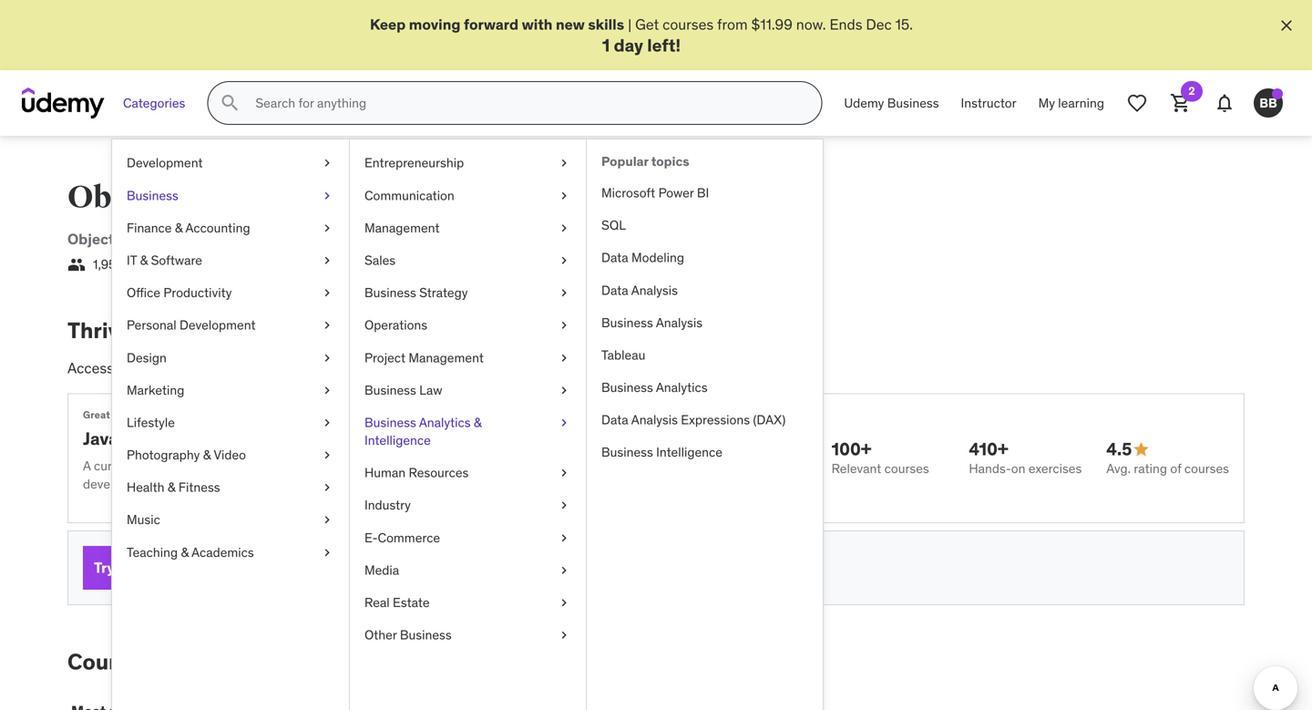 Task type: describe. For each thing, give the bounding box(es) containing it.
left!
[[647, 34, 681, 56]]

of right rating
[[1171, 460, 1182, 477]]

1 horizontal spatial plan
[[619, 359, 648, 378]]

submit search image
[[219, 92, 241, 114]]

2 vertical spatial personal
[[118, 558, 179, 577]]

1 horizontal spatial curated
[[332, 359, 382, 378]]

business link
[[112, 179, 349, 212]]

popular
[[602, 153, 649, 170]]

to inside great for java developers a curated collection of courses and hands-on practice exercises to help you advance as a java developer.
[[449, 458, 460, 474]]

business analysis
[[602, 314, 703, 331]]

& for software
[[140, 252, 148, 268]]

project management link
[[350, 342, 586, 374]]

moving
[[409, 15, 461, 34]]

$11.99
[[752, 15, 793, 34]]

free
[[239, 558, 267, 577]]

operations
[[365, 317, 428, 333]]

data modeling link
[[587, 242, 823, 274]]

xsmall image for management
[[557, 219, 572, 237]]

communication
[[365, 187, 455, 204]]

sales
[[365, 252, 396, 268]]

with inside keep moving forward with new skills | get courses from $11.99 now. ends dec 15. 1 day left!
[[522, 15, 553, 34]]

access a collection of top-rated courses curated for in-demand roles with a personal plan subscription.
[[67, 359, 735, 378]]

Search for anything text field
[[252, 88, 800, 119]]

business for business analytics
[[602, 379, 653, 396]]

other business
[[365, 627, 452, 643]]

intelligence inside the business analytics & intelligence
[[365, 432, 431, 449]]

microsoft
[[602, 185, 656, 201]]

get
[[635, 15, 659, 34]]

xsmall image for lifestyle
[[320, 414, 335, 432]]

e-commerce link
[[350, 522, 586, 554]]

data for data analysis
[[602, 282, 629, 298]]

you inside great for java developers a curated collection of courses and hands-on practice exercises to help you advance as a java developer.
[[491, 458, 511, 474]]

0 vertical spatial development link
[[112, 147, 349, 179]]

& for academics
[[181, 544, 189, 560]]

keep moving forward with new skills | get courses from $11.99 now. ends dec 15. 1 day left!
[[370, 15, 913, 56]]

xsmall image for e-commerce
[[557, 529, 572, 547]]

business for business law
[[365, 382, 416, 398]]

microsoft power bi link
[[587, 177, 823, 209]]

xsmall image for media
[[557, 561, 572, 579]]

xsmall image for communication
[[557, 187, 572, 205]]

per
[[398, 559, 416, 576]]

data analysis link
[[587, 274, 823, 307]]

thrive in your career element
[[67, 317, 1245, 605]]

& inside the business analytics & intelligence
[[474, 414, 482, 431]]

courses to get you started
[[67, 648, 342, 675]]

of inside great for java developers a curated collection of courses and hands-on practice exercises to help you advance as a java developer.
[[199, 458, 210, 474]]

office productivity link
[[112, 277, 349, 309]]

business law link
[[350, 374, 586, 407]]

rated
[[239, 359, 274, 378]]

0 horizontal spatial a
[[117, 359, 125, 378]]

try personal plan for free link
[[83, 546, 278, 590]]

programming for courses
[[310, 179, 515, 217]]

1 horizontal spatial intelligence
[[656, 444, 723, 461]]

help
[[463, 458, 488, 474]]

& for fitness
[[168, 479, 176, 496]]

categories
[[123, 95, 185, 111]]

courses right rating
[[1185, 460, 1230, 477]]

human resources link
[[350, 457, 586, 489]]

music link
[[112, 504, 349, 536]]

notifications image
[[1214, 92, 1236, 114]]

ends
[[830, 15, 863, 34]]

anytime.
[[560, 559, 608, 576]]

health & fitness link
[[112, 471, 349, 504]]

analysis for data analysis
[[631, 282, 678, 298]]

courses inside great for java developers a curated collection of courses and hands-on practice exercises to help you advance as a java developer.
[[213, 458, 258, 474]]

dec
[[866, 15, 892, 34]]

xsmall image for sales
[[557, 252, 572, 269]]

xsmall image for photography & video
[[320, 446, 335, 464]]

real estate link
[[350, 587, 586, 619]]

1 horizontal spatial a
[[548, 359, 555, 378]]

2 link
[[1160, 81, 1203, 125]]

& for accounting
[[175, 220, 183, 236]]

my learning link
[[1028, 81, 1116, 125]]

demand
[[424, 359, 478, 378]]

instructor
[[961, 95, 1017, 111]]

after
[[459, 559, 486, 576]]

sql link
[[587, 209, 823, 242]]

xsmall image for finance & accounting
[[320, 219, 335, 237]]

1 horizontal spatial for
[[216, 558, 236, 577]]

business for business analysis
[[602, 314, 653, 331]]

java developers link
[[83, 427, 215, 449]]

object oriented programming courses
[[67, 179, 640, 217]]

xsmall image for teaching & academics
[[320, 544, 335, 561]]

on inside great for java developers a curated collection of courses and hands-on practice exercises to help you advance as a java developer.
[[326, 458, 340, 474]]

xsmall image for personal development
[[320, 316, 335, 334]]

photography & video
[[127, 447, 246, 463]]

resources
[[409, 465, 469, 481]]

lifestyle
[[127, 414, 175, 431]]

in
[[137, 317, 156, 344]]

object for object oriented programming relates to development
[[67, 230, 114, 249]]

a
[[83, 458, 91, 474]]

2
[[1189, 84, 1196, 98]]

media link
[[350, 554, 586, 587]]

bi
[[697, 185, 710, 201]]

xsmall image for industry
[[557, 497, 572, 514]]

relates
[[281, 230, 329, 249]]

personal development link
[[112, 309, 349, 342]]

power
[[659, 185, 694, 201]]

lifestyle link
[[112, 407, 349, 439]]

rating
[[1134, 460, 1168, 477]]

xsmall image for business analytics & intelligence
[[557, 414, 572, 432]]

industry
[[365, 497, 411, 513]]

management link
[[350, 212, 586, 244]]

categories button
[[112, 81, 196, 125]]

410+ hands-on exercises
[[969, 438, 1082, 477]]

xsmall image for design
[[320, 349, 335, 367]]

xsmall image for health & fitness
[[320, 479, 335, 497]]

xsmall image for development
[[320, 154, 335, 172]]

0 vertical spatial small image
[[67, 256, 86, 274]]

day
[[614, 34, 644, 56]]

4.5
[[1107, 438, 1133, 460]]

in-
[[407, 359, 424, 378]]

starting at $16.58 per month after trial. cancel anytime.
[[292, 559, 608, 576]]

business for business analytics & intelligence
[[365, 414, 416, 431]]

project management
[[365, 349, 484, 366]]

music
[[127, 512, 160, 528]]

business analytics & intelligence element
[[586, 140, 823, 710]]

business analytics & intelligence link
[[350, 407, 586, 457]]

teaching & academics link
[[112, 536, 349, 569]]

e-commerce
[[365, 529, 440, 546]]

design
[[127, 349, 167, 366]]

thrive in your career
[[67, 317, 278, 344]]

popular topics
[[602, 153, 690, 170]]

wishlist image
[[1127, 92, 1149, 114]]

business right udemy
[[888, 95, 939, 111]]

it & software
[[127, 252, 202, 268]]

of left top-
[[196, 359, 208, 378]]

hands-
[[285, 458, 326, 474]]

media
[[365, 562, 399, 578]]

1 vertical spatial personal
[[559, 359, 616, 378]]

business analytics link
[[587, 372, 823, 404]]

object for object oriented programming courses
[[67, 179, 165, 217]]

0 vertical spatial courses
[[521, 179, 640, 217]]

(dax)
[[753, 412, 786, 428]]

1 vertical spatial development link
[[350, 230, 443, 249]]

keep
[[370, 15, 406, 34]]

tableau
[[602, 347, 646, 363]]

topics
[[652, 153, 690, 170]]



Task type: vqa. For each thing, say whether or not it's contained in the screenshot.
My Lists
no



Task type: locate. For each thing, give the bounding box(es) containing it.
learners
[[150, 256, 196, 273]]

development down categories dropdown button
[[127, 155, 203, 171]]

object up finance
[[67, 179, 165, 217]]

0 horizontal spatial exercises
[[392, 458, 446, 474]]

0 horizontal spatial curated
[[94, 458, 138, 474]]

analysis for data analysis expressions (dax)
[[631, 412, 678, 428]]

finance & accounting link
[[112, 212, 349, 244]]

analytics for business analytics
[[656, 379, 708, 396]]

1 vertical spatial oriented
[[118, 230, 179, 249]]

business inside the business analytics & intelligence
[[365, 414, 416, 431]]

0 horizontal spatial you
[[224, 648, 261, 675]]

1 vertical spatial programming
[[182, 230, 278, 249]]

exercises left avg.
[[1029, 460, 1082, 477]]

0 horizontal spatial plan
[[182, 558, 213, 577]]

project
[[365, 349, 406, 366]]

15.
[[896, 15, 913, 34]]

you have alerts image
[[1273, 89, 1284, 100]]

1,958,817 learners
[[93, 256, 196, 273]]

operations link
[[350, 309, 586, 342]]

1 horizontal spatial exercises
[[1029, 460, 1082, 477]]

to left 'help'
[[449, 458, 460, 474]]

academics
[[192, 544, 254, 560]]

data for data modeling
[[602, 249, 629, 266]]

0 vertical spatial with
[[522, 15, 553, 34]]

1 horizontal spatial small image
[[1133, 440, 1151, 458]]

try
[[94, 558, 115, 577]]

xsmall image left the java
[[557, 464, 572, 482]]

roles
[[481, 359, 513, 378]]

0 vertical spatial oriented
[[171, 179, 304, 217]]

1 vertical spatial with
[[516, 359, 544, 378]]

avg. rating of courses
[[1107, 460, 1230, 477]]

xsmall image
[[320, 154, 335, 172], [557, 154, 572, 172], [320, 252, 335, 269], [557, 252, 572, 269], [320, 284, 335, 302], [320, 316, 335, 334], [557, 316, 572, 334], [320, 349, 335, 367], [320, 381, 335, 399], [557, 381, 572, 399], [320, 414, 335, 432], [557, 414, 572, 432], [320, 479, 335, 497], [557, 497, 572, 514], [320, 511, 335, 529], [557, 529, 572, 547], [320, 544, 335, 561], [557, 594, 572, 612], [557, 626, 572, 644]]

xsmall image inside photography & video link
[[320, 446, 335, 464]]

business down the estate
[[400, 627, 452, 643]]

2 vertical spatial to
[[157, 648, 179, 675]]

subscription.
[[652, 359, 735, 378]]

xsmall image down the object oriented programming courses
[[320, 219, 335, 237]]

& for video
[[203, 447, 211, 463]]

data down sql
[[602, 249, 629, 266]]

0 horizontal spatial for
[[113, 408, 127, 421]]

business analytics
[[602, 379, 708, 396]]

office productivity
[[127, 284, 232, 301]]

exercises down the business analytics & intelligence
[[392, 458, 446, 474]]

xsmall image inside 'development' link
[[320, 154, 335, 172]]

xsmall image inside business law 'link'
[[557, 381, 572, 399]]

courses inside 100+ relevant courses
[[885, 460, 930, 477]]

oriented up accounting on the top left of the page
[[171, 179, 304, 217]]

1 data from the top
[[602, 249, 629, 266]]

business down the access a collection of top-rated courses curated for in-demand roles with a personal plan subscription. in the bottom of the page
[[365, 382, 416, 398]]

xsmall image inside finance & accounting link
[[320, 219, 335, 237]]

strategy
[[419, 284, 468, 301]]

a
[[117, 359, 125, 378], [548, 359, 555, 378], [581, 458, 588, 474]]

collection up health & fitness
[[141, 458, 196, 474]]

for left free
[[216, 558, 236, 577]]

for left in-
[[385, 359, 403, 378]]

curated up business law on the bottom
[[332, 359, 382, 378]]

xsmall image inside office productivity link
[[320, 284, 335, 302]]

cancel
[[517, 559, 557, 576]]

as
[[565, 458, 578, 474]]

xsmall image left tableau
[[557, 349, 572, 367]]

xsmall image inside music link
[[320, 511, 335, 529]]

shopping cart with 2 items image
[[1170, 92, 1192, 114]]

xsmall image inside teaching & academics link
[[320, 544, 335, 561]]

intelligence down data analysis expressions (dax)
[[656, 444, 723, 461]]

development inside personal development link
[[180, 317, 256, 333]]

2 data from the top
[[602, 282, 629, 298]]

analysis down business analytics
[[631, 412, 678, 428]]

business down business law on the bottom
[[365, 414, 416, 431]]

to right relates on the left top
[[332, 230, 347, 249]]

trial.
[[489, 559, 514, 576]]

0 horizontal spatial programming
[[182, 230, 278, 249]]

courses inside keep moving forward with new skills | get courses from $11.99 now. ends dec 15. 1 day left!
[[663, 15, 714, 34]]

1 vertical spatial development
[[350, 230, 443, 249]]

1 horizontal spatial you
[[491, 458, 511, 474]]

xsmall image for business
[[320, 187, 335, 205]]

0 horizontal spatial analytics
[[419, 414, 471, 431]]

1 vertical spatial curated
[[94, 458, 138, 474]]

& right teaching
[[181, 544, 189, 560]]

xsmall image for entrepreneurship
[[557, 154, 572, 172]]

business
[[888, 95, 939, 111], [127, 187, 178, 204], [365, 284, 416, 301], [602, 314, 653, 331], [602, 379, 653, 396], [365, 382, 416, 398], [365, 414, 416, 431], [602, 444, 653, 461], [400, 627, 452, 643]]

0 vertical spatial object
[[67, 179, 165, 217]]

fitness
[[179, 479, 220, 496]]

xsmall image inside "project management" link
[[557, 349, 572, 367]]

data down data modeling
[[602, 282, 629, 298]]

of up the fitness
[[199, 458, 210, 474]]

my
[[1039, 95, 1056, 111]]

xsmall image for business law
[[557, 381, 572, 399]]

and
[[261, 458, 282, 474]]

1 vertical spatial to
[[449, 458, 460, 474]]

programming
[[310, 179, 515, 217], [182, 230, 278, 249]]

health
[[127, 479, 165, 496]]

xsmall image for it & software
[[320, 252, 335, 269]]

curated
[[332, 359, 382, 378], [94, 458, 138, 474]]

analysis for business analysis
[[656, 314, 703, 331]]

& right finance
[[175, 220, 183, 236]]

xsmall image
[[320, 187, 335, 205], [557, 187, 572, 205], [320, 219, 335, 237], [557, 219, 572, 237], [557, 284, 572, 302], [557, 349, 572, 367], [320, 446, 335, 464], [557, 464, 572, 482], [557, 561, 572, 579]]

2 vertical spatial for
[[216, 558, 236, 577]]

2 horizontal spatial a
[[581, 458, 588, 474]]

photography
[[127, 447, 200, 463]]

xsmall image for project management
[[557, 349, 572, 367]]

other
[[365, 627, 397, 643]]

& inside health & fitness link
[[168, 479, 176, 496]]

xsmall image inside entrepreneurship "link"
[[557, 154, 572, 172]]

business down tableau
[[602, 379, 653, 396]]

1 vertical spatial courses
[[67, 648, 153, 675]]

xsmall image inside business strategy link
[[557, 284, 572, 302]]

practice
[[343, 458, 389, 474]]

object up 1,958,817
[[67, 230, 114, 249]]

small image
[[67, 256, 86, 274], [1133, 440, 1151, 458]]

with inside thrive in your career "element"
[[516, 359, 544, 378]]

0 vertical spatial to
[[332, 230, 347, 249]]

finance & accounting
[[127, 220, 250, 236]]

small image left 1,958,817
[[67, 256, 86, 274]]

2 horizontal spatial to
[[449, 458, 460, 474]]

xsmall image for real estate
[[557, 594, 572, 612]]

personal right try at bottom
[[118, 558, 179, 577]]

collection inside great for java developers a curated collection of courses and hands-on practice exercises to help you advance as a java developer.
[[141, 458, 196, 474]]

productivity
[[164, 284, 232, 301]]

marketing
[[127, 382, 184, 398]]

& down business law 'link'
[[474, 414, 482, 431]]

access
[[67, 359, 114, 378]]

410+
[[969, 438, 1009, 460]]

to left get
[[157, 648, 179, 675]]

marketing link
[[112, 374, 349, 407]]

small image inside thrive in your career "element"
[[1133, 440, 1151, 458]]

collection
[[129, 359, 192, 378], [141, 458, 196, 474]]

great for java developers a curated collection of courses and hands-on practice exercises to help you advance as a java developer.
[[83, 408, 613, 492]]

0 vertical spatial development
[[127, 155, 203, 171]]

courses
[[663, 15, 714, 34], [277, 359, 328, 378], [213, 458, 258, 474], [885, 460, 930, 477], [1185, 460, 1230, 477]]

development up sales
[[350, 230, 443, 249]]

xsmall image left practice
[[320, 446, 335, 464]]

business analysis link
[[587, 307, 823, 339]]

0 vertical spatial data
[[602, 249, 629, 266]]

for right 'great'
[[113, 408, 127, 421]]

management down communication
[[365, 220, 440, 236]]

business for business strategy
[[365, 284, 416, 301]]

exercises inside the 410+ hands-on exercises
[[1029, 460, 1082, 477]]

0 vertical spatial analysis
[[631, 282, 678, 298]]

xsmall image for other business
[[557, 626, 572, 644]]

business for business intelligence
[[602, 444, 653, 461]]

0 horizontal spatial intelligence
[[365, 432, 431, 449]]

$16.58
[[356, 559, 395, 576]]

xsmall image inside operations link
[[557, 316, 572, 334]]

business intelligence link
[[587, 436, 823, 469]]

intelligence
[[365, 432, 431, 449], [656, 444, 723, 461]]

curated up developer.
[[94, 458, 138, 474]]

1 vertical spatial analytics
[[419, 414, 471, 431]]

0 vertical spatial you
[[491, 458, 511, 474]]

exercises inside great for java developers a curated collection of courses and hands-on practice exercises to help you advance as a java developer.
[[392, 458, 446, 474]]

xsmall image inside human resources link
[[557, 464, 572, 482]]

analytics inside the business analytics & intelligence
[[419, 414, 471, 431]]

finance
[[127, 220, 172, 236]]

xsmall image inside sales link
[[557, 252, 572, 269]]

0 vertical spatial management
[[365, 220, 440, 236]]

xsmall image inside design link
[[320, 349, 335, 367]]

0 horizontal spatial courses
[[67, 648, 153, 675]]

design link
[[112, 342, 349, 374]]

xsmall image for music
[[320, 511, 335, 529]]

courses left and
[[213, 458, 258, 474]]

analytics down law
[[419, 414, 471, 431]]

& right health
[[168, 479, 176, 496]]

collection up marketing
[[129, 359, 192, 378]]

1 horizontal spatial analytics
[[656, 379, 708, 396]]

1 vertical spatial you
[[224, 648, 261, 675]]

& left video at the bottom of the page
[[203, 447, 211, 463]]

1 vertical spatial small image
[[1133, 440, 1151, 458]]

2 vertical spatial analysis
[[631, 412, 678, 428]]

human
[[365, 465, 406, 481]]

personal
[[127, 317, 176, 333], [559, 359, 616, 378], [118, 558, 179, 577]]

thrive
[[67, 317, 132, 344]]

business right "as"
[[602, 444, 653, 461]]

1 vertical spatial data
[[602, 282, 629, 298]]

0 vertical spatial plan
[[619, 359, 648, 378]]

small image up rating
[[1133, 440, 1151, 458]]

software
[[151, 252, 202, 268]]

business up tableau
[[602, 314, 653, 331]]

a inside great for java developers a curated collection of courses and hands-on practice exercises to help you advance as a java developer.
[[581, 458, 588, 474]]

0 vertical spatial curated
[[332, 359, 382, 378]]

you right 'help'
[[491, 458, 511, 474]]

entrepreneurship link
[[350, 147, 586, 179]]

sales link
[[350, 244, 586, 277]]

1 horizontal spatial on
[[1012, 460, 1026, 477]]

from
[[717, 15, 748, 34]]

1 vertical spatial management
[[409, 349, 484, 366]]

close image
[[1278, 16, 1296, 35]]

development link down submit search icon
[[112, 147, 349, 179]]

analytics for business analytics & intelligence
[[419, 414, 471, 431]]

xsmall image for business strategy
[[557, 284, 572, 302]]

new
[[556, 15, 585, 34]]

2 horizontal spatial for
[[385, 359, 403, 378]]

with
[[522, 15, 553, 34], [516, 359, 544, 378]]

courses right "rated"
[[277, 359, 328, 378]]

bb link
[[1247, 81, 1291, 125]]

personal up business analytics
[[559, 359, 616, 378]]

udemy image
[[22, 88, 105, 119]]

xsmall image inside lifestyle link
[[320, 414, 335, 432]]

with left new
[[522, 15, 553, 34]]

xsmall image inside it & software "link"
[[320, 252, 335, 269]]

business up finance
[[127, 187, 178, 204]]

udemy
[[844, 95, 885, 111]]

started
[[266, 648, 342, 675]]

courses up left!
[[663, 15, 714, 34]]

xsmall image inside "real estate" link
[[557, 594, 572, 612]]

relevant
[[832, 460, 882, 477]]

intelligence up 'human'
[[365, 432, 431, 449]]

analytics down subscription.
[[656, 379, 708, 396]]

starting
[[292, 559, 338, 576]]

2 vertical spatial data
[[602, 412, 629, 428]]

a right "as"
[[581, 458, 588, 474]]

microsoft power bi
[[602, 185, 710, 201]]

to
[[332, 230, 347, 249], [449, 458, 460, 474], [157, 648, 179, 675]]

xsmall image right cancel
[[557, 561, 572, 579]]

0 vertical spatial analytics
[[656, 379, 708, 396]]

1 vertical spatial for
[[113, 408, 127, 421]]

object
[[67, 179, 165, 217], [67, 230, 114, 249]]

xsmall image up relates on the left top
[[320, 187, 335, 205]]

of
[[196, 359, 208, 378], [199, 458, 210, 474], [1171, 460, 1182, 477]]

analysis
[[631, 282, 678, 298], [656, 314, 703, 331], [631, 412, 678, 428]]

0 horizontal spatial small image
[[67, 256, 86, 274]]

& inside teaching & academics link
[[181, 544, 189, 560]]

2 vertical spatial development
[[180, 317, 256, 333]]

0 vertical spatial programming
[[310, 179, 515, 217]]

teaching & academics
[[127, 544, 254, 560]]

0 horizontal spatial on
[[326, 458, 340, 474]]

0 horizontal spatial to
[[157, 648, 179, 675]]

java
[[591, 458, 613, 474]]

e-
[[365, 529, 378, 546]]

a right the roles
[[548, 359, 555, 378]]

oriented for object oriented programming relates to development
[[118, 230, 179, 249]]

xsmall image left sql
[[557, 219, 572, 237]]

xsmall image inside business analytics & intelligence link
[[557, 414, 572, 432]]

1 vertical spatial analysis
[[656, 314, 703, 331]]

0 vertical spatial collection
[[129, 359, 192, 378]]

2 object from the top
[[67, 230, 114, 249]]

sql
[[602, 217, 626, 233]]

data up the java
[[602, 412, 629, 428]]

xsmall image inside media link
[[557, 561, 572, 579]]

try personal plan for free
[[94, 558, 267, 577]]

& right it
[[140, 252, 148, 268]]

development down office productivity link
[[180, 317, 256, 333]]

analysis down data analysis link
[[656, 314, 703, 331]]

business up operations
[[365, 284, 416, 301]]

xsmall image inside "business" link
[[320, 187, 335, 205]]

oriented up 1,958,817 learners at left top
[[118, 230, 179, 249]]

with right the roles
[[516, 359, 544, 378]]

you right get
[[224, 648, 261, 675]]

developers
[[122, 427, 215, 449]]

xsmall image for office productivity
[[320, 284, 335, 302]]

& inside it & software "link"
[[140, 252, 148, 268]]

xsmall image inside other business link
[[557, 626, 572, 644]]

curated inside great for java developers a curated collection of courses and hands-on practice exercises to help you advance as a java developer.
[[94, 458, 138, 474]]

xsmall image inside personal development link
[[320, 316, 335, 334]]

0 vertical spatial for
[[385, 359, 403, 378]]

1 vertical spatial object
[[67, 230, 114, 249]]

xsmall image left data analysis
[[557, 284, 572, 302]]

xsmall image for operations
[[557, 316, 572, 334]]

on inside the 410+ hands-on exercises
[[1012, 460, 1026, 477]]

1 horizontal spatial programming
[[310, 179, 515, 217]]

development link up sales
[[350, 230, 443, 249]]

& inside finance & accounting link
[[175, 220, 183, 236]]

1 object from the top
[[67, 179, 165, 217]]

programming for relates
[[182, 230, 278, 249]]

top-
[[211, 359, 239, 378]]

courses right relevant
[[885, 460, 930, 477]]

data for data analysis expressions (dax)
[[602, 412, 629, 428]]

xsmall image inside the communication link
[[557, 187, 572, 205]]

other business link
[[350, 619, 586, 652]]

1 vertical spatial plan
[[182, 558, 213, 577]]

1 horizontal spatial courses
[[521, 179, 640, 217]]

advance
[[514, 458, 562, 474]]

forward
[[464, 15, 519, 34]]

for inside great for java developers a curated collection of courses and hands-on practice exercises to help you advance as a java developer.
[[113, 408, 127, 421]]

personal up design
[[127, 317, 176, 333]]

xsmall image left microsoft
[[557, 187, 572, 205]]

month
[[420, 559, 456, 576]]

xsmall image inside e-commerce link
[[557, 529, 572, 547]]

xsmall image inside management link
[[557, 219, 572, 237]]

xsmall image for human resources
[[557, 464, 572, 482]]

1 vertical spatial collection
[[141, 458, 196, 474]]

xsmall image inside industry link
[[557, 497, 572, 514]]

& inside photography & video link
[[203, 447, 211, 463]]

3 data from the top
[[602, 412, 629, 428]]

xsmall image for marketing
[[320, 381, 335, 399]]

1 horizontal spatial to
[[332, 230, 347, 249]]

analysis up business analysis
[[631, 282, 678, 298]]

courses
[[521, 179, 640, 217], [67, 648, 153, 675]]

0 vertical spatial personal
[[127, 317, 176, 333]]

xsmall image inside health & fitness link
[[320, 479, 335, 497]]

management up law
[[409, 349, 484, 366]]

a left design
[[117, 359, 125, 378]]

law
[[419, 382, 443, 398]]

oriented for object oriented programming courses
[[171, 179, 304, 217]]

xsmall image inside marketing link
[[320, 381, 335, 399]]



